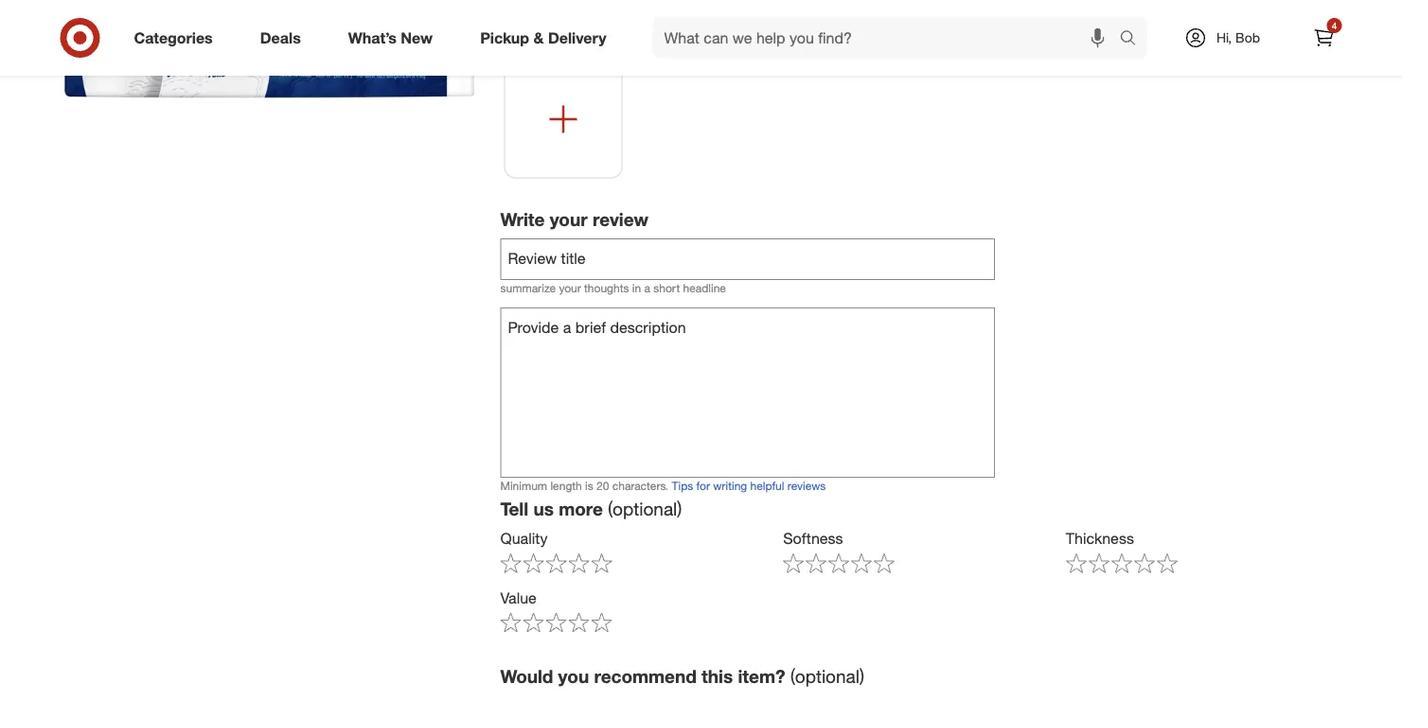 Task type: locate. For each thing, give the bounding box(es) containing it.
a
[[644, 281, 650, 295]]

for left you.
[[759, 9, 773, 24]]

value
[[500, 589, 537, 608]]

is
[[585, 479, 593, 493]]

hi, bob
[[1217, 29, 1260, 46]]

this
[[679, 9, 697, 24], [674, 26, 692, 40], [702, 666, 733, 688]]

0 vertical spatial for
[[759, 9, 773, 24]]

more
[[559, 498, 603, 520]]

by
[[594, 9, 606, 24]]

what's
[[348, 28, 397, 47]]

headline
[[683, 281, 726, 295]]

tell
[[500, 498, 528, 520]]

you
[[558, 666, 589, 688]]

your
[[550, 209, 588, 230], [559, 281, 581, 295]]

1 vertical spatial this
[[674, 26, 692, 40]]

pickup & delivery
[[480, 28, 606, 47]]

search
[[1111, 30, 1157, 49]]

4
[[1332, 19, 1337, 31]]

summarize your thoughts in a short headline
[[500, 281, 726, 295]]

1 horizontal spatial (optional)
[[790, 666, 865, 688]]

20
[[597, 479, 609, 493]]

deals
[[260, 28, 301, 47]]

&
[[534, 28, 544, 47]]

tips for writing helpful reviews button
[[672, 478, 826, 494]]

this left item?
[[702, 666, 733, 688]]

minimum
[[500, 479, 547, 493]]

reviews
[[787, 479, 826, 493]]

write your review
[[500, 209, 648, 230]]

guests
[[557, 9, 591, 24]]

upto
[[587, 26, 610, 40]]

0 horizontal spatial for
[[696, 479, 710, 493]]

can
[[526, 26, 544, 40]]

0 vertical spatial your
[[550, 209, 588, 230]]

review
[[593, 209, 648, 230]]

What can we help you find? suggestions appear below search field
[[653, 17, 1124, 59]]

for
[[759, 9, 773, 24], [696, 479, 710, 493]]

how
[[655, 9, 676, 24]]

4 link
[[1303, 17, 1345, 59]]

1 horizontal spatial for
[[759, 9, 773, 24]]

1 vertical spatial for
[[696, 479, 710, 493]]

write
[[500, 209, 545, 230]]

hi,
[[1217, 29, 1232, 46]]

your right write
[[550, 209, 588, 230]]

deals link
[[244, 17, 325, 59]]

(optional)
[[608, 498, 682, 520], [790, 666, 865, 688]]

helpful
[[750, 479, 784, 493]]

(optional) down 'characters.'
[[608, 498, 682, 520]]

delivery
[[548, 28, 606, 47]]

None text field
[[500, 308, 995, 478]]

item.)
[[696, 26, 723, 40]]

thoughts
[[584, 281, 629, 295]]

0 horizontal spatial (optional)
[[608, 498, 682, 520]]

this right how
[[679, 9, 697, 24]]

(optional) right item?
[[790, 666, 865, 688]]

this right of
[[674, 26, 692, 40]]

your for summarize
[[559, 281, 581, 295]]

your left thoughts
[[559, 281, 581, 295]]

for right tips
[[696, 479, 710, 493]]

thickness
[[1066, 530, 1134, 548]]

writing
[[713, 479, 747, 493]]

other
[[527, 9, 554, 24]]

1 vertical spatial your
[[559, 281, 581, 295]]

pickup
[[480, 28, 529, 47]]

in
[[632, 281, 641, 295]]

None text field
[[500, 239, 995, 280]]

summarize
[[500, 281, 556, 295]]

help
[[500, 9, 524, 24]]



Task type: vqa. For each thing, say whether or not it's contained in the screenshot.
the summarize your thoughts in a short headline
yes



Task type: describe. For each thing, give the bounding box(es) containing it.
0 vertical spatial (optional)
[[608, 498, 682, 520]]

bob
[[1236, 29, 1260, 46]]

photos
[[623, 26, 658, 40]]

recommend
[[594, 666, 697, 688]]

0 vertical spatial this
[[679, 9, 697, 24]]

2 vertical spatial this
[[702, 666, 733, 688]]

item?
[[738, 666, 785, 688]]

length
[[550, 479, 582, 493]]

6
[[613, 26, 620, 40]]

categories link
[[118, 17, 236, 59]]

help other guests by showing how this item works for you. (you can include upto 6 photos of this item.)
[[500, 9, 797, 40]]

what's new
[[348, 28, 433, 47]]

tell us more (optional)
[[500, 498, 682, 520]]

(you
[[500, 26, 522, 40]]

us
[[533, 498, 554, 520]]

your for write
[[550, 209, 588, 230]]

of
[[661, 26, 671, 40]]

short
[[653, 281, 680, 295]]

include
[[547, 26, 584, 40]]

showing
[[609, 9, 652, 24]]

characters.
[[612, 479, 669, 493]]

softness
[[783, 530, 843, 548]]

quality
[[500, 530, 548, 548]]

search button
[[1111, 17, 1157, 62]]

new
[[401, 28, 433, 47]]

for inside "help other guests by showing how this item works for you. (you can include upto 6 photos of this item.)"
[[759, 9, 773, 24]]

you.
[[776, 9, 797, 24]]

categories
[[134, 28, 213, 47]]

would you recommend this item? (optional)
[[500, 666, 865, 688]]

1 vertical spatial (optional)
[[790, 666, 865, 688]]

tips
[[672, 479, 693, 493]]

minimum length is 20 characters. tips for writing helpful reviews
[[500, 479, 826, 493]]

pickup & delivery link
[[464, 17, 630, 59]]

works
[[726, 9, 756, 24]]

what's new link
[[332, 17, 456, 59]]

would
[[500, 666, 553, 688]]

item
[[700, 9, 723, 24]]



